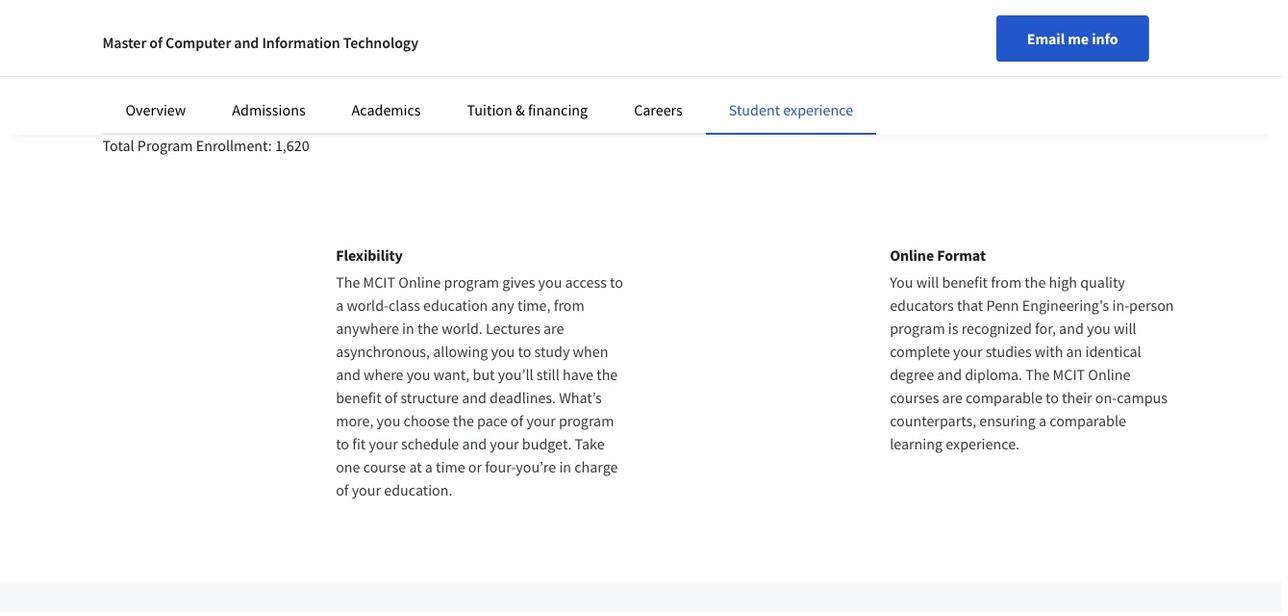 Task type: locate. For each thing, give the bounding box(es) containing it.
online up on-
[[1089, 365, 1131, 384]]

0 vertical spatial benefit
[[943, 272, 988, 292]]

and
[[234, 33, 259, 52], [1060, 319, 1084, 338], [336, 365, 361, 384], [938, 365, 962, 384], [462, 388, 487, 407], [462, 434, 487, 453]]

you
[[539, 272, 562, 292], [1087, 319, 1111, 338], [491, 342, 515, 361], [407, 365, 431, 384], [377, 411, 401, 430]]

flexibility
[[336, 245, 403, 265]]

you down 'lectures'
[[491, 342, 515, 361]]

your up "course"
[[369, 434, 398, 453]]

program up education
[[444, 272, 500, 292]]

1 vertical spatial are
[[943, 388, 963, 407]]

student experience
[[729, 100, 854, 119]]

a left world-
[[336, 295, 344, 315]]

1 vertical spatial will
[[1114, 319, 1137, 338]]

0 horizontal spatial the
[[336, 272, 360, 292]]

their
[[1063, 388, 1093, 407]]

1 horizontal spatial comparable
[[1050, 411, 1127, 430]]

2 horizontal spatial program
[[890, 319, 946, 338]]

take
[[575, 434, 605, 453]]

0 vertical spatial program
[[444, 272, 500, 292]]

from
[[991, 272, 1022, 292], [554, 295, 585, 315]]

careers
[[634, 100, 683, 119]]

will
[[917, 272, 940, 292], [1114, 319, 1137, 338]]

that
[[957, 295, 984, 315]]

1 horizontal spatial online
[[890, 245, 935, 265]]

are
[[544, 319, 564, 338], [943, 388, 963, 407]]

world.
[[442, 319, 483, 338]]

anywhere
[[336, 319, 399, 338]]

program
[[137, 136, 193, 155]]

comparable up "ensuring"
[[966, 388, 1043, 407]]

(%): left 57%
[[281, 36, 307, 55]]

mcit inside 'online format you will benefit from the high quality educators that penn engineering's in-person program is recognized for, and you will complete your studies with an identical degree and diploma. the mcit online courses are comparable to their on-campus counterparts, ensuring a comparable learning experience.'
[[1053, 365, 1086, 384]]

penn
[[987, 295, 1020, 315]]

the up world-
[[336, 272, 360, 292]]

1 vertical spatial (%):
[[193, 59, 219, 78]]

the down the with
[[1026, 365, 1050, 384]]

you up the identical
[[1087, 319, 1111, 338]]

and up an
[[1060, 319, 1084, 338]]

still
[[537, 365, 560, 384]]

1 vertical spatial online
[[399, 272, 441, 292]]

0 horizontal spatial (%):
[[193, 59, 219, 78]]

your
[[954, 342, 983, 361], [527, 411, 556, 430], [369, 434, 398, 453], [490, 434, 519, 453], [352, 480, 381, 499]]

benefit
[[943, 272, 988, 292], [336, 388, 382, 407]]

0 horizontal spatial mcit
[[363, 272, 396, 292]]

master of computer and information technology
[[102, 33, 419, 52]]

online
[[890, 245, 935, 265], [399, 272, 441, 292], [1089, 365, 1131, 384]]

the
[[336, 272, 360, 292], [1026, 365, 1050, 384]]

1 vertical spatial from
[[554, 295, 585, 315]]

me
[[1068, 29, 1089, 48]]

1 horizontal spatial are
[[943, 388, 963, 407]]

are up counterparts,
[[943, 388, 963, 407]]

0 vertical spatial (%):
[[281, 36, 307, 55]]

1 vertical spatial comparable
[[1050, 411, 1127, 430]]

1 vertical spatial in
[[560, 457, 572, 476]]

1 horizontal spatial the
[[1026, 365, 1050, 384]]

online up you
[[890, 245, 935, 265]]

you right "more,"
[[377, 411, 401, 430]]

2 horizontal spatial a
[[1039, 411, 1047, 430]]

the inside flexibility the mcit online program gives you access to a world-class education any time, from anywhere in the world. lectures are asynchronous, allowing you to study when and where you want, but you'll still have the benefit of structure and deadlines. what's more, you choose the pace of your program to fit your schedule and your budget. take one course at a time or four-you're in charge of your education.
[[336, 272, 360, 292]]

1 vertical spatial the
[[1026, 365, 1050, 384]]

pace
[[477, 411, 508, 430]]

benefit inside flexibility the mcit online program gives you access to a world-class education any time, from anywhere in the world. lectures are asynchronous, allowing you to study when and where you want, but you'll still have the benefit of structure and deadlines. what's more, you choose the pace of your program to fit your schedule and your budget. take one course at a time or four-you're in charge of your education.
[[336, 388, 382, 407]]

1 vertical spatial a
[[1039, 411, 1047, 430]]

1 horizontal spatial from
[[991, 272, 1022, 292]]

1 horizontal spatial in
[[560, 457, 572, 476]]

mcit up world-
[[363, 272, 396, 292]]

to inside 'online format you will benefit from the high quality educators that penn engineering's in-person program is recognized for, and you will complete your studies with an identical degree and diploma. the mcit online courses are comparable to their on-campus counterparts, ensuring a comparable learning experience.'
[[1046, 388, 1059, 407]]

1 horizontal spatial a
[[425, 457, 433, 476]]

online up class
[[399, 272, 441, 292]]

international
[[141, 36, 225, 55]]

from inside 'online format you will benefit from the high quality educators that penn engineering's in-person program is recognized for, and you will complete your studies with an identical degree and diploma. the mcit online courses are comparable to their on-campus counterparts, ensuring a comparable learning experience.'
[[991, 272, 1022, 292]]

mcit down an
[[1053, 365, 1086, 384]]

0 vertical spatial are
[[544, 319, 564, 338]]

enrollment:
[[196, 136, 272, 155]]

from up penn
[[991, 272, 1022, 292]]

one
[[336, 457, 360, 476]]

program up complete
[[890, 319, 946, 338]]

a
[[336, 295, 344, 315], [1039, 411, 1047, 430], [425, 457, 433, 476]]

charge
[[575, 457, 618, 476]]

1 horizontal spatial mcit
[[1053, 365, 1086, 384]]

mcit
[[363, 272, 396, 292], [1053, 365, 1086, 384]]

allowing
[[433, 342, 488, 361]]

academics
[[352, 100, 421, 119]]

the left the high on the top right of page
[[1025, 272, 1047, 292]]

the
[[1025, 272, 1047, 292], [418, 319, 439, 338], [597, 365, 618, 384], [453, 411, 474, 430]]

comparable down their
[[1050, 411, 1127, 430]]

the down class
[[418, 319, 439, 338]]

0 vertical spatial mcit
[[363, 272, 396, 292]]

0 horizontal spatial will
[[917, 272, 940, 292]]

to
[[610, 272, 624, 292], [518, 342, 532, 361], [1046, 388, 1059, 407], [336, 434, 349, 453]]

to left fit
[[336, 434, 349, 453]]

0 horizontal spatial are
[[544, 319, 564, 338]]

will up educators
[[917, 272, 940, 292]]

email me info button
[[997, 15, 1150, 62]]

email me info
[[1028, 29, 1119, 48]]

from down access
[[554, 295, 585, 315]]

you're
[[516, 457, 556, 476]]

or
[[469, 457, 482, 476]]

will down in-
[[1114, 319, 1137, 338]]

0 horizontal spatial benefit
[[336, 388, 382, 407]]

ensuring
[[980, 411, 1036, 430]]

and down the but
[[462, 388, 487, 407]]

1 horizontal spatial will
[[1114, 319, 1137, 338]]

2 vertical spatial program
[[559, 411, 614, 430]]

the inside 'online format you will benefit from the high quality educators that penn engineering's in-person program is recognized for, and you will complete your studies with an identical degree and diploma. the mcit online courses are comparable to their on-campus counterparts, ensuring a comparable learning experience.'
[[1025, 272, 1047, 292]]

but
[[473, 365, 495, 384]]

benefit up "more,"
[[336, 388, 382, 407]]

the left pace
[[453, 411, 474, 430]]

you
[[890, 272, 914, 292]]

more,
[[336, 411, 374, 430]]

are up study
[[544, 319, 564, 338]]

diploma.
[[966, 365, 1023, 384]]

2 vertical spatial online
[[1089, 365, 1131, 384]]

comparable
[[966, 388, 1043, 407], [1050, 411, 1127, 430]]

total program enrollment: 1,620
[[102, 136, 310, 155]]

of down one
[[336, 480, 349, 499]]

0 vertical spatial from
[[991, 272, 1022, 292]]

complete
[[890, 342, 951, 361]]

of down 'deadlines.'
[[511, 411, 524, 430]]

0 horizontal spatial online
[[399, 272, 441, 292]]

1 vertical spatial benefit
[[336, 388, 382, 407]]

benefit up that
[[943, 272, 988, 292]]

at
[[409, 457, 422, 476]]

2 vertical spatial a
[[425, 457, 433, 476]]

admissions link
[[232, 100, 306, 119]]

a right at at the bottom of page
[[425, 457, 433, 476]]

0 horizontal spatial from
[[554, 295, 585, 315]]

of up women
[[150, 33, 163, 52]]

1 horizontal spatial benefit
[[943, 272, 988, 292]]

tuition
[[467, 100, 513, 119]]

benefit inside 'online format you will benefit from the high quality educators that penn engineering's in-person program is recognized for, and you will complete your studies with an identical degree and diploma. the mcit online courses are comparable to their on-campus counterparts, ensuring a comparable learning experience.'
[[943, 272, 988, 292]]

access
[[565, 272, 607, 292]]

(%):
[[281, 36, 307, 55], [193, 59, 219, 78]]

fit
[[352, 434, 366, 453]]

time
[[436, 457, 465, 476]]

any
[[491, 295, 515, 315]]

0 horizontal spatial in
[[402, 319, 415, 338]]

a right "ensuring"
[[1039, 411, 1047, 430]]

degree
[[890, 365, 935, 384]]

four-
[[485, 457, 516, 476]]

careers link
[[634, 100, 683, 119]]

in right you're
[[560, 457, 572, 476]]

1 horizontal spatial program
[[559, 411, 614, 430]]

your down is
[[954, 342, 983, 361]]

0 horizontal spatial comparable
[[966, 388, 1043, 407]]

engineering's
[[1023, 295, 1110, 315]]

your down one
[[352, 480, 381, 499]]

1 vertical spatial mcit
[[1053, 365, 1086, 384]]

high
[[1050, 272, 1078, 292]]

0 vertical spatial will
[[917, 272, 940, 292]]

admissions
[[232, 100, 306, 119]]

total
[[102, 136, 134, 155]]

citizens
[[228, 36, 278, 55]]

from inside flexibility the mcit online program gives you access to a world-class education any time, from anywhere in the world. lectures are asynchronous, allowing you to study when and where you want, but you'll still have the benefit of structure and deadlines. what's more, you choose the pace of your program to fit your schedule and your budget. take one course at a time or four-you're in charge of your education.
[[554, 295, 585, 315]]

program up take
[[559, 411, 614, 430]]

in down class
[[402, 319, 415, 338]]

world-
[[347, 295, 389, 315]]

of down where at the left
[[385, 388, 398, 407]]

program
[[444, 272, 500, 292], [890, 319, 946, 338], [559, 411, 614, 430]]

you inside 'online format you will benefit from the high quality educators that penn engineering's in-person program is recognized for, and you will complete your studies with an identical degree and diploma. the mcit online courses are comparable to their on-campus counterparts, ensuring a comparable learning experience.'
[[1087, 319, 1111, 338]]

to left their
[[1046, 388, 1059, 407]]

0 horizontal spatial a
[[336, 295, 344, 315]]

experience.
[[946, 434, 1020, 453]]

(%): down computer
[[193, 59, 219, 78]]

1 vertical spatial program
[[890, 319, 946, 338]]

0 vertical spatial the
[[336, 272, 360, 292]]



Task type: vqa. For each thing, say whether or not it's contained in the screenshot.
the rightmost in
yes



Task type: describe. For each thing, give the bounding box(es) containing it.
academics link
[[352, 100, 421, 119]]

tuition & financing link
[[467, 100, 588, 119]]

email
[[1028, 29, 1066, 48]]

information
[[262, 33, 340, 52]]

a inside 'online format you will benefit from the high quality educators that penn engineering's in-person program is recognized for, and you will complete your studies with an identical degree and diploma. the mcit online courses are comparable to their on-campus counterparts, ensuring a comparable learning experience.'
[[1039, 411, 1047, 430]]

deadlines.
[[490, 388, 556, 407]]

in-
[[1113, 295, 1130, 315]]

experience
[[784, 100, 854, 119]]

an
[[1067, 342, 1083, 361]]

financing
[[528, 100, 588, 119]]

overview
[[126, 100, 186, 119]]

you up structure
[[407, 365, 431, 384]]

education.
[[384, 480, 453, 499]]

info
[[1092, 29, 1119, 48]]

gives
[[503, 272, 535, 292]]

program inside 'online format you will benefit from the high quality educators that penn engineering's in-person program is recognized for, and you will complete your studies with an identical degree and diploma. the mcit online courses are comparable to their on-campus counterparts, ensuring a comparable learning experience.'
[[890, 319, 946, 338]]

and down complete
[[938, 365, 962, 384]]

recognized
[[962, 319, 1033, 338]]

learning
[[890, 434, 943, 453]]

1,620
[[275, 136, 310, 155]]

what's
[[559, 388, 602, 407]]

person
[[1130, 295, 1175, 315]]

the down when
[[597, 365, 618, 384]]

class
[[389, 295, 420, 315]]

mcit inside flexibility the mcit online program gives you access to a world-class education any time, from anywhere in the world. lectures are asynchronous, allowing you to study when and where you want, but you'll still have the benefit of structure and deadlines. what's more, you choose the pace of your program to fit your schedule and your budget. take one course at a time or four-you're in charge of your education.
[[363, 272, 396, 292]]

when
[[573, 342, 609, 361]]

international citizens (%): 57% women (%): 44%
[[141, 36, 338, 78]]

study
[[535, 342, 570, 361]]

student experience link
[[729, 100, 854, 119]]

format
[[938, 245, 986, 265]]

where
[[364, 365, 404, 384]]

your up budget.
[[527, 411, 556, 430]]

2 horizontal spatial online
[[1089, 365, 1131, 384]]

the inside 'online format you will benefit from the high quality educators that penn engineering's in-person program is recognized for, and you will complete your studies with an identical degree and diploma. the mcit online courses are comparable to their on-campus counterparts, ensuring a comparable learning experience.'
[[1026, 365, 1050, 384]]

are inside flexibility the mcit online program gives you access to a world-class education any time, from anywhere in the world. lectures are asynchronous, allowing you to study when and where you want, but you'll still have the benefit of structure and deadlines. what's more, you choose the pace of your program to fit your schedule and your budget. take one course at a time or four-you're in charge of your education.
[[544, 319, 564, 338]]

course
[[364, 457, 406, 476]]

choose
[[404, 411, 450, 430]]

on-
[[1096, 388, 1118, 407]]

asynchronous,
[[336, 342, 430, 361]]

with
[[1035, 342, 1064, 361]]

schedule
[[401, 434, 459, 453]]

have
[[563, 365, 594, 384]]

flexibility the mcit online program gives you access to a world-class education any time, from anywhere in the world. lectures are asynchronous, allowing you to study when and where you want, but you'll still have the benefit of structure and deadlines. what's more, you choose the pace of your program to fit your schedule and your budget. take one course at a time or four-you're in charge of your education.
[[336, 245, 624, 499]]

tuition & financing
[[467, 100, 588, 119]]

technology
[[343, 33, 419, 52]]

educators
[[890, 295, 954, 315]]

education
[[424, 295, 488, 315]]

campus
[[1118, 388, 1168, 407]]

and up 44%
[[234, 33, 259, 52]]

overview link
[[126, 100, 186, 119]]

44%
[[222, 59, 250, 78]]

0 vertical spatial online
[[890, 245, 935, 265]]

quality
[[1081, 272, 1126, 292]]

computer
[[166, 33, 231, 52]]

you up the time, on the left of the page
[[539, 272, 562, 292]]

for,
[[1036, 319, 1057, 338]]

master
[[102, 33, 147, 52]]

women
[[141, 59, 190, 78]]

and left where at the left
[[336, 365, 361, 384]]

&
[[516, 100, 525, 119]]

counterparts,
[[890, 411, 977, 430]]

to right access
[[610, 272, 624, 292]]

want,
[[434, 365, 470, 384]]

studies
[[986, 342, 1032, 361]]

courses
[[890, 388, 940, 407]]

0 horizontal spatial program
[[444, 272, 500, 292]]

are inside 'online format you will benefit from the high quality educators that penn engineering's in-person program is recognized for, and you will complete your studies with an identical degree and diploma. the mcit online courses are comparable to their on-campus counterparts, ensuring a comparable learning experience.'
[[943, 388, 963, 407]]

structure
[[401, 388, 459, 407]]

your up 'four-'
[[490, 434, 519, 453]]

time,
[[518, 295, 551, 315]]

student
[[729, 100, 781, 119]]

you'll
[[498, 365, 534, 384]]

1 horizontal spatial (%):
[[281, 36, 307, 55]]

to up you'll
[[518, 342, 532, 361]]

online inside flexibility the mcit online program gives you access to a world-class education any time, from anywhere in the world. lectures are asynchronous, allowing you to study when and where you want, but you'll still have the benefit of structure and deadlines. what's more, you choose the pace of your program to fit your schedule and your budget. take one course at a time or four-you're in charge of your education.
[[399, 272, 441, 292]]

lectures
[[486, 319, 541, 338]]

and up or at the bottom
[[462, 434, 487, 453]]

online format you will benefit from the high quality educators that penn engineering's in-person program is recognized for, and you will complete your studies with an identical degree and diploma. the mcit online courses are comparable to their on-campus counterparts, ensuring a comparable learning experience.
[[890, 245, 1175, 453]]

57%
[[310, 36, 338, 55]]

0 vertical spatial in
[[402, 319, 415, 338]]

0 vertical spatial comparable
[[966, 388, 1043, 407]]

your inside 'online format you will benefit from the high quality educators that penn engineering's in-person program is recognized for, and you will complete your studies with an identical degree and diploma. the mcit online courses are comparable to their on-campus counterparts, ensuring a comparable learning experience.'
[[954, 342, 983, 361]]

budget.
[[522, 434, 572, 453]]

0 vertical spatial a
[[336, 295, 344, 315]]



